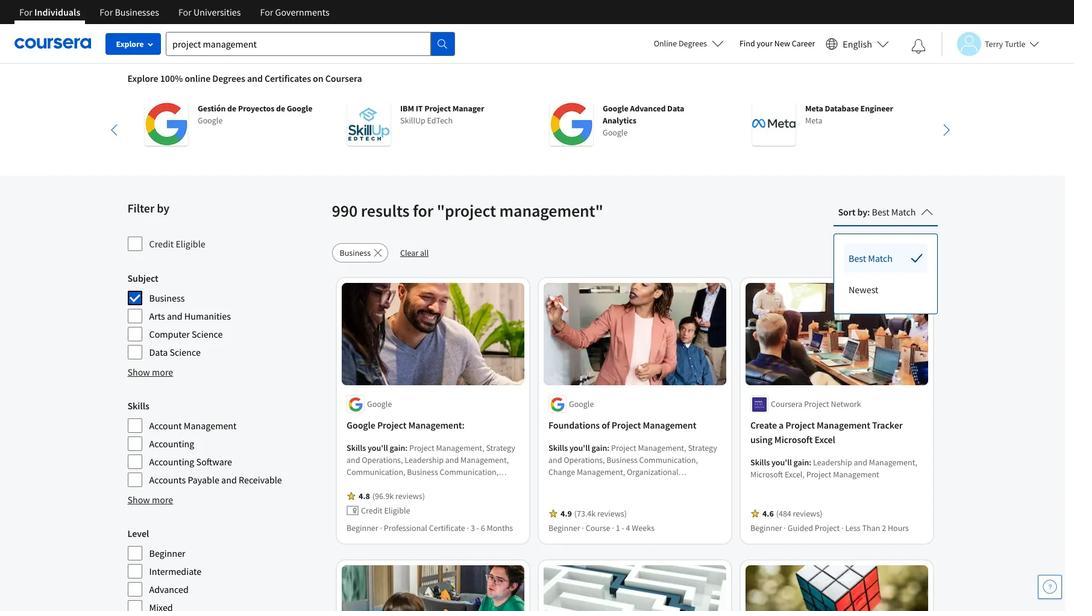 Task type: vqa. For each thing, say whether or not it's contained in the screenshot.
82,489
no



Task type: locate. For each thing, give the bounding box(es) containing it.
· left professional in the bottom of the page
[[380, 523, 382, 534]]

1 horizontal spatial -
[[621, 523, 624, 534]]

business up the arts
[[149, 292, 185, 304]]

2 horizontal spatial reviews)
[[793, 509, 822, 520]]

0 horizontal spatial -
[[476, 523, 479, 534]]

project right of
[[611, 420, 641, 432]]

and inside skills group
[[221, 474, 237, 486]]

2 · from the left
[[467, 523, 469, 534]]

for
[[19, 6, 32, 18], [100, 6, 113, 18], [178, 6, 192, 18], [260, 6, 273, 18]]

2 google image from the left
[[549, 102, 593, 146]]

manager
[[452, 103, 484, 114]]

you'll
[[367, 443, 388, 454], [569, 443, 590, 454], [771, 458, 792, 469]]

credit down 4.8
[[361, 506, 382, 517]]

0 vertical spatial advanced
[[630, 103, 665, 114]]

meta image
[[752, 102, 795, 146]]

gestión
[[197, 103, 225, 114]]

create a project management tracker using microsoft excel
[[750, 420, 902, 446]]

2 for from the left
[[100, 6, 113, 18]]

0 vertical spatial credit eligible
[[149, 238, 205, 250]]

beginner down 4.6 on the bottom of the page
[[750, 523, 782, 534]]

credit down 'filter by'
[[149, 238, 174, 250]]

accounting for accounting software
[[149, 456, 194, 468]]

coursera up a
[[771, 399, 802, 410]]

create
[[750, 420, 777, 432]]

1 horizontal spatial advanced
[[630, 103, 665, 114]]

skills up account
[[127, 400, 149, 412]]

meta left 'database' on the right top of page
[[805, 103, 823, 114]]

your
[[757, 38, 773, 49]]

3 · from the left
[[582, 523, 584, 534]]

credit eligible down 'filter by'
[[149, 238, 205, 250]]

0 horizontal spatial by
[[157, 201, 169, 216]]

1 vertical spatial more
[[152, 494, 173, 506]]

4 · from the left
[[612, 523, 614, 534]]

humanities
[[184, 310, 231, 322]]

None search field
[[166, 32, 455, 56]]

beginner down 4.9
[[548, 523, 580, 534]]

1 meta from the top
[[805, 103, 823, 114]]

gain for foundations of project management
[[591, 443, 607, 454]]

0 vertical spatial accounting
[[149, 438, 194, 450]]

business inside the subject group
[[149, 292, 185, 304]]

1 vertical spatial meta
[[805, 115, 822, 126]]

1 vertical spatial show more
[[127, 494, 173, 506]]

foundations of project management link
[[548, 419, 721, 433]]

management inside skills group
[[184, 420, 237, 432]]

communication,
[[639, 455, 698, 466], [600, 479, 658, 490]]

advanced
[[630, 103, 665, 114], [149, 584, 189, 596]]

1 horizontal spatial google image
[[549, 102, 593, 146]]

best match
[[849, 253, 893, 265]]

best up newest
[[849, 253, 866, 265]]

management, down influencing,
[[640, 504, 688, 514]]

2 show from the top
[[127, 494, 150, 506]]

more for data
[[152, 366, 173, 379]]

tracker
[[872, 420, 902, 432]]

1 horizontal spatial best
[[872, 206, 889, 218]]

·
[[380, 523, 382, 534], [467, 523, 469, 534], [582, 523, 584, 534], [612, 523, 614, 534], [784, 523, 786, 534], [841, 523, 843, 534]]

gain up excel,
[[793, 458, 809, 469]]

skills you'll gain : up operations,
[[548, 443, 611, 454]]

google image for gestión de proyectos de google
[[144, 102, 188, 146]]

data inside google advanced data analytics google
[[667, 103, 684, 114]]

beginner up intermediate
[[149, 548, 185, 560]]

sort
[[838, 206, 856, 218]]

for businesses
[[100, 6, 159, 18]]

science down computer science
[[170, 347, 201, 359]]

strategy
[[688, 443, 717, 454]]

management,
[[638, 443, 686, 454], [869, 458, 917, 469], [576, 467, 625, 478], [563, 504, 612, 514], [640, 504, 688, 514]]

2 horizontal spatial you'll
[[771, 458, 792, 469]]

de right proyectos
[[276, 103, 285, 114]]

show more button down accounts
[[127, 493, 173, 508]]

filter
[[127, 201, 154, 216]]

clear all button
[[393, 244, 436, 263]]

: down of
[[607, 443, 609, 454]]

1 horizontal spatial skills you'll gain :
[[548, 443, 611, 454]]

4.8 (96.9k reviews)
[[358, 492, 425, 502]]

0 vertical spatial more
[[152, 366, 173, 379]]

1 vertical spatial credit
[[361, 506, 382, 517]]

beginner down 4.8
[[346, 523, 378, 534]]

communication, up people
[[600, 479, 658, 490]]

and
[[247, 72, 263, 84], [167, 310, 182, 322], [548, 455, 562, 466], [853, 458, 867, 469], [221, 474, 237, 486], [548, 504, 562, 514]]

accounting up accounts
[[149, 456, 194, 468]]

by
[[157, 201, 169, 216], [857, 206, 867, 218]]

match right sort
[[891, 206, 916, 218]]

1 more from the top
[[152, 366, 173, 379]]

gain down "google project management:"
[[389, 443, 405, 454]]

show more button for data
[[127, 365, 173, 380]]

for left governments
[[260, 6, 273, 18]]

management, down operations,
[[576, 467, 625, 478]]

show more down accounts
[[127, 494, 173, 506]]

0 horizontal spatial data
[[149, 347, 168, 359]]

database
[[825, 103, 859, 114]]

skills you'll gain : up excel,
[[750, 458, 813, 469]]

6 · from the left
[[841, 523, 843, 534]]

by right filter
[[157, 201, 169, 216]]

more
[[152, 366, 173, 379], [152, 494, 173, 506]]

google image left 'analytics' at the right top of the page
[[549, 102, 593, 146]]

project right excel,
[[806, 470, 831, 481]]

show for data
[[127, 366, 150, 379]]

0 vertical spatial coursera
[[325, 72, 362, 84]]

management, up organizational
[[638, 443, 686, 454]]

list box
[[834, 234, 937, 314]]

- left "6"
[[476, 523, 479, 534]]

· left less
[[841, 523, 843, 534]]

1 google image from the left
[[144, 102, 188, 146]]

show down data science
[[127, 366, 150, 379]]

management:
[[408, 420, 464, 432]]

0 vertical spatial meta
[[805, 103, 823, 114]]

1 for from the left
[[19, 6, 32, 18]]

microsoft down a
[[774, 434, 812, 446]]

1 vertical spatial eligible
[[384, 506, 410, 517]]

show more button
[[127, 365, 173, 380], [127, 493, 173, 508]]

change
[[548, 467, 575, 478]]

you'll up operations,
[[569, 443, 590, 454]]

1 show from the top
[[127, 366, 150, 379]]

2 horizontal spatial skills you'll gain :
[[750, 458, 813, 469]]

1 vertical spatial credit eligible
[[361, 506, 410, 517]]

find
[[740, 38, 755, 49]]

operations,
[[563, 455, 605, 466]]

0 horizontal spatial credit
[[149, 238, 174, 250]]

eligible
[[176, 238, 205, 250], [384, 506, 410, 517]]

2 show more button from the top
[[127, 493, 173, 508]]

you'll up excel,
[[771, 458, 792, 469]]

filter by
[[127, 201, 169, 216]]

leadership up planning
[[674, 492, 713, 502]]

2 horizontal spatial business
[[606, 455, 637, 466]]

1 horizontal spatial de
[[276, 103, 285, 114]]

less
[[845, 523, 860, 534]]

business up organizational
[[606, 455, 637, 466]]

1 horizontal spatial you'll
[[569, 443, 590, 454]]

weeks
[[632, 523, 654, 534]]

1 horizontal spatial reviews)
[[597, 509, 627, 520]]

more down accounts
[[152, 494, 173, 506]]

and down software
[[221, 474, 237, 486]]

accounting down account
[[149, 438, 194, 450]]

1 vertical spatial coursera
[[771, 399, 802, 410]]

1 horizontal spatial credit
[[361, 506, 382, 517]]

communication, up organizational
[[639, 455, 698, 466]]

2 more from the top
[[152, 494, 173, 506]]

1 vertical spatial microsoft
[[750, 470, 783, 481]]

accounts
[[149, 474, 186, 486]]

individuals
[[34, 6, 80, 18]]

more for accounts
[[152, 494, 173, 506]]

1 vertical spatial show
[[127, 494, 150, 506]]

coursera right on
[[325, 72, 362, 84]]

project left less
[[814, 523, 840, 534]]

project up "edtech"
[[424, 103, 451, 114]]

management down create a project management tracker using microsoft excel link
[[833, 470, 879, 481]]

1 vertical spatial data
[[149, 347, 168, 359]]

best right sort
[[872, 206, 889, 218]]

· down (73.4k
[[582, 523, 584, 534]]

match up newest
[[868, 253, 893, 265]]

skills you'll gain : down "google project management:"
[[346, 443, 409, 454]]

reviews) right the (96.9k
[[395, 492, 425, 502]]

create a project management tracker using microsoft excel link
[[750, 419, 923, 448]]

and right the arts
[[167, 310, 182, 322]]

leadership
[[813, 458, 852, 469], [674, 492, 713, 502]]

certificates
[[265, 72, 311, 84]]

2 accounting from the top
[[149, 456, 194, 468]]

beginner
[[346, 523, 378, 534], [548, 523, 580, 534], [750, 523, 782, 534], [149, 548, 185, 560]]

1 horizontal spatial data
[[667, 103, 684, 114]]

show more button for accounts
[[127, 493, 173, 508]]

for for individuals
[[19, 6, 32, 18]]

1 vertical spatial best
[[849, 253, 866, 265]]

0 horizontal spatial leadership
[[674, 492, 713, 502]]

project down foundations of project management at the bottom of the page
[[611, 443, 636, 454]]

1 vertical spatial leadership
[[674, 492, 713, 502]]

advanced inside level group
[[149, 584, 189, 596]]

0 vertical spatial data
[[667, 103, 684, 114]]

1 vertical spatial business
[[149, 292, 185, 304]]

reviews) up guided at right
[[793, 509, 822, 520]]

project inside foundations of project management link
[[611, 420, 641, 432]]

0 horizontal spatial advanced
[[149, 584, 189, 596]]

- right 1
[[621, 523, 624, 534]]

culture,
[[660, 479, 688, 490]]

credit eligible down the (96.9k
[[361, 506, 410, 517]]

gain up operations,
[[591, 443, 607, 454]]

management inside leadership and management, microsoft excel, project management
[[833, 470, 879, 481]]

3 for from the left
[[178, 6, 192, 18]]

skills group
[[127, 399, 325, 488]]

project inside ibm it project manager skillup edtech
[[424, 103, 451, 114]]

science
[[192, 328, 223, 341], [170, 347, 201, 359]]

and down create a project management tracker using microsoft excel link
[[853, 458, 867, 469]]

reviews) up 1
[[597, 509, 627, 520]]

2 show more from the top
[[127, 494, 173, 506]]

by right sort
[[857, 206, 867, 218]]

show more
[[127, 366, 173, 379], [127, 494, 173, 506]]

0 horizontal spatial google image
[[144, 102, 188, 146]]

more down data science
[[152, 366, 173, 379]]

show
[[127, 366, 150, 379], [127, 494, 150, 506]]

advanced down intermediate
[[149, 584, 189, 596]]

reviews) for a
[[793, 509, 822, 520]]

intelligence,
[[586, 492, 629, 502]]

4
[[626, 523, 630, 534]]

1 show more button from the top
[[127, 365, 173, 380]]

show more for data science
[[127, 366, 173, 379]]

for for governments
[[260, 6, 273, 18]]

edtech
[[427, 115, 452, 126]]

0 vertical spatial show more
[[127, 366, 173, 379]]

1 · from the left
[[380, 523, 382, 534]]

beginner inside level group
[[149, 548, 185, 560]]

reviews) for of
[[597, 509, 627, 520]]

meta database engineer meta
[[805, 103, 893, 126]]

1 horizontal spatial coursera
[[771, 399, 802, 410]]

guided
[[787, 523, 813, 534]]

advanced inside google advanced data analytics google
[[630, 103, 665, 114]]

1 vertical spatial show more button
[[127, 493, 173, 508]]

emotional
[[548, 492, 585, 502]]

management, down tracker
[[869, 458, 917, 469]]

for left the "universities"
[[178, 6, 192, 18]]

accounting for accounting
[[149, 438, 194, 450]]

1 horizontal spatial leadership
[[813, 458, 852, 469]]

show more for accounts payable and receivable
[[127, 494, 173, 506]]

· left "3"
[[467, 523, 469, 534]]

1 horizontal spatial business
[[340, 248, 371, 259]]

credit
[[149, 238, 174, 250], [361, 506, 382, 517]]

and right degrees
[[247, 72, 263, 84]]

0 vertical spatial leadership
[[813, 458, 852, 469]]

it
[[415, 103, 423, 114]]

english
[[843, 38, 872, 50]]

show for accounts
[[127, 494, 150, 506]]

0 vertical spatial show more button
[[127, 365, 173, 380]]

1 vertical spatial accounting
[[149, 456, 194, 468]]

(96.9k
[[372, 492, 393, 502]]

foundations
[[548, 420, 599, 432]]

analytics
[[602, 115, 636, 126]]

0 horizontal spatial best
[[849, 253, 866, 265]]

advanced up 'analytics' at the right top of the page
[[630, 103, 665, 114]]

influencing,
[[631, 492, 673, 502]]

management down network
[[816, 420, 870, 432]]

2 horizontal spatial gain
[[793, 458, 809, 469]]

and up change
[[548, 455, 562, 466]]

0 vertical spatial business
[[340, 248, 371, 259]]

match
[[891, 206, 916, 218], [868, 253, 893, 265]]

0 horizontal spatial reviews)
[[395, 492, 425, 502]]

1 - from the left
[[476, 523, 479, 534]]

1 vertical spatial advanced
[[149, 584, 189, 596]]

credit eligible
[[149, 238, 205, 250], [361, 506, 410, 517]]

business inside button
[[340, 248, 371, 259]]

engineer
[[860, 103, 893, 114]]

science down humanities
[[192, 328, 223, 341]]

0 horizontal spatial de
[[227, 103, 236, 114]]

leadership down excel
[[813, 458, 852, 469]]

google image for google advanced data analytics
[[549, 102, 593, 146]]

for left 'businesses'
[[100, 6, 113, 18]]

coursera
[[325, 72, 362, 84], [771, 399, 802, 410]]

management up software
[[184, 420, 237, 432]]

business down the 990
[[340, 248, 371, 259]]

show more down data science
[[127, 366, 173, 379]]

gain for create a project management tracker using microsoft excel
[[793, 458, 809, 469]]

project right a
[[785, 420, 815, 432]]

0 vertical spatial microsoft
[[774, 434, 812, 446]]

0 horizontal spatial business
[[149, 292, 185, 304]]

· left 1
[[612, 523, 614, 534]]

beginner for beginner
[[149, 548, 185, 560]]

for left individuals
[[19, 6, 32, 18]]

1 horizontal spatial by
[[857, 206, 867, 218]]

0 vertical spatial eligible
[[176, 238, 205, 250]]

0 vertical spatial show
[[127, 366, 150, 379]]

0 vertical spatial science
[[192, 328, 223, 341]]

meta right meta image
[[805, 115, 822, 126]]

de right gestión
[[227, 103, 236, 114]]

0 horizontal spatial you'll
[[367, 443, 388, 454]]

google image
[[144, 102, 188, 146], [549, 102, 593, 146]]

project left management:
[[377, 420, 406, 432]]

1 vertical spatial match
[[868, 253, 893, 265]]

for universities
[[178, 6, 241, 18]]

microsoft left excel,
[[750, 470, 783, 481]]

1 show more from the top
[[127, 366, 173, 379]]

-
[[476, 523, 479, 534], [621, 523, 624, 534]]

· down (484
[[784, 523, 786, 534]]

show more button down data science
[[127, 365, 173, 380]]

subject
[[127, 272, 158, 284]]

1 vertical spatial science
[[170, 347, 201, 359]]

google image down 100%
[[144, 102, 188, 146]]

2 vertical spatial business
[[606, 455, 637, 466]]

: down "google project management:"
[[405, 443, 407, 454]]

business
[[340, 248, 371, 259], [149, 292, 185, 304], [606, 455, 637, 466]]

you'll down "google project management:"
[[367, 443, 388, 454]]

businesses
[[115, 6, 159, 18]]

0 vertical spatial match
[[891, 206, 916, 218]]

4 for from the left
[[260, 6, 273, 18]]

0 horizontal spatial coursera
[[325, 72, 362, 84]]

1 vertical spatial communication,
[[600, 479, 658, 490]]

1 horizontal spatial gain
[[591, 443, 607, 454]]

1 accounting from the top
[[149, 438, 194, 450]]

show up level
[[127, 494, 150, 506]]

best
[[872, 206, 889, 218], [849, 253, 866, 265]]

and down emotional
[[548, 504, 562, 514]]

project left network
[[804, 399, 829, 410]]

ibm
[[400, 103, 414, 114]]

science for data science
[[170, 347, 201, 359]]



Task type: describe. For each thing, give the bounding box(es) containing it.
and inside the subject group
[[167, 310, 182, 322]]

leadership inside leadership and management, microsoft excel, project management
[[813, 458, 852, 469]]

: down create a project management tracker using microsoft excel
[[809, 458, 811, 469]]

english button
[[821, 24, 894, 63]]

google project management:
[[346, 420, 464, 432]]

excel
[[814, 434, 835, 446]]

intermediate
[[149, 566, 201, 578]]

beginner for beginner · professional certificate · 3 - 6 months
[[346, 523, 378, 534]]

(484
[[776, 509, 791, 520]]

1 horizontal spatial credit eligible
[[361, 506, 410, 517]]

coursera project network
[[771, 399, 861, 410]]

level group
[[127, 527, 325, 612]]

list box containing best match
[[834, 234, 937, 314]]

for governments
[[260, 6, 329, 18]]

skills up change
[[548, 443, 568, 454]]

leadership inside project management, strategy and operations, business communication, change management, organizational development, communication, culture, emotional intelligence, influencing, leadership and management, people management, planning
[[674, 492, 713, 502]]

people
[[614, 504, 638, 514]]

0 vertical spatial credit
[[149, 238, 174, 250]]

2 - from the left
[[621, 523, 624, 534]]

0 horizontal spatial eligible
[[176, 238, 205, 250]]

clear all
[[400, 248, 429, 259]]

management"
[[499, 200, 603, 222]]

hours
[[887, 523, 909, 534]]

you'll for create a project management tracker using microsoft excel
[[771, 458, 792, 469]]

skillup
[[400, 115, 425, 126]]

skillup edtech image
[[347, 102, 390, 146]]

foundations of project management
[[548, 420, 696, 432]]

skills inside group
[[127, 400, 149, 412]]

account
[[149, 420, 182, 432]]

skills you'll gain : for create a project management tracker using microsoft excel
[[750, 458, 813, 469]]

100%
[[160, 72, 183, 84]]

0 horizontal spatial skills you'll gain :
[[346, 443, 409, 454]]

skills you'll gain : for foundations of project management
[[548, 443, 611, 454]]

all
[[420, 248, 429, 259]]

payable
[[188, 474, 219, 486]]

beginner for beginner · guided project · less than 2 hours
[[750, 523, 782, 534]]

management up strategy
[[643, 420, 696, 432]]

4.8
[[358, 492, 370, 502]]

skills up 4.8
[[346, 443, 366, 454]]

using
[[750, 434, 772, 446]]

receivable
[[239, 474, 282, 486]]

account management
[[149, 420, 237, 432]]

project inside create a project management tracker using microsoft excel
[[785, 420, 815, 432]]

google project management: link
[[346, 419, 519, 433]]

for individuals
[[19, 6, 80, 18]]

proyectos
[[238, 103, 274, 114]]

computer science
[[149, 328, 223, 341]]

microsoft inside create a project management tracker using microsoft excel
[[774, 434, 812, 446]]

0 horizontal spatial credit eligible
[[149, 238, 205, 250]]

0 vertical spatial communication,
[[639, 455, 698, 466]]

computer
[[149, 328, 190, 341]]

project inside leadership and management, microsoft excel, project management
[[806, 470, 831, 481]]

leadership and management, microsoft excel, project management
[[750, 458, 917, 481]]

than
[[862, 523, 880, 534]]

for
[[413, 200, 433, 222]]

find your new career
[[740, 38, 815, 49]]

by for filter
[[157, 201, 169, 216]]

science for computer science
[[192, 328, 223, 341]]

newest
[[849, 284, 879, 296]]

2 meta from the top
[[805, 115, 822, 126]]

6
[[481, 523, 485, 534]]

microsoft inside leadership and management, microsoft excel, project management
[[750, 470, 783, 481]]

1
[[615, 523, 620, 534]]

management, up course
[[563, 504, 612, 514]]

of
[[601, 420, 610, 432]]

business inside project management, strategy and operations, business communication, change management, organizational development, communication, culture, emotional intelligence, influencing, leadership and management, people management, planning
[[606, 455, 637, 466]]

3
[[470, 523, 475, 534]]

universities
[[194, 6, 241, 18]]

accounts payable and receivable
[[149, 474, 282, 486]]

(73.4k
[[574, 509, 595, 520]]

organizational
[[627, 467, 678, 478]]

clear
[[400, 248, 418, 259]]

4.9 (73.4k reviews)
[[560, 509, 627, 520]]

online
[[185, 72, 210, 84]]

and inside leadership and management, microsoft excel, project management
[[853, 458, 867, 469]]

reviews) for project
[[395, 492, 425, 502]]

network
[[831, 399, 861, 410]]

software
[[196, 456, 232, 468]]

1 horizontal spatial eligible
[[384, 506, 410, 517]]

skills down using
[[750, 458, 770, 469]]

beginner for beginner · course · 1 - 4 weeks
[[548, 523, 580, 534]]

data inside the subject group
[[149, 347, 168, 359]]

5 · from the left
[[784, 523, 786, 534]]

990
[[332, 200, 358, 222]]

data science
[[149, 347, 201, 359]]

on
[[313, 72, 323, 84]]

governments
[[275, 6, 329, 18]]

0 vertical spatial best
[[872, 206, 889, 218]]

for for businesses
[[100, 6, 113, 18]]

explore
[[127, 72, 158, 84]]

4.6
[[762, 509, 773, 520]]

project management, strategy and operations, business communication, change management, organizational development, communication, culture, emotional intelligence, influencing, leadership and management, people management, planning
[[548, 443, 721, 514]]

find your new career link
[[734, 36, 821, 51]]

development,
[[548, 479, 598, 490]]

: right sort
[[867, 206, 870, 218]]

level
[[127, 528, 149, 540]]

match inside 'list box'
[[868, 253, 893, 265]]

results
[[361, 200, 410, 222]]

0 horizontal spatial gain
[[389, 443, 405, 454]]

1 de from the left
[[227, 103, 236, 114]]

show notifications image
[[911, 39, 926, 54]]

best inside 'list box'
[[849, 253, 866, 265]]

professional
[[383, 523, 427, 534]]

for for universities
[[178, 6, 192, 18]]

subject group
[[127, 271, 325, 360]]

help center image
[[1043, 580, 1057, 595]]

beginner · course · 1 - 4 weeks
[[548, 523, 654, 534]]

banner navigation
[[10, 0, 339, 33]]

beginner · guided project · less than 2 hours
[[750, 523, 909, 534]]

coursera image
[[14, 34, 91, 53]]

gestión de proyectos de google google
[[197, 103, 312, 126]]

4.6 (484 reviews)
[[762, 509, 822, 520]]

arts
[[149, 310, 165, 322]]

google advanced data analytics google
[[602, 103, 684, 138]]

you'll for foundations of project management
[[569, 443, 590, 454]]

project inside project management, strategy and operations, business communication, change management, organizational development, communication, culture, emotional intelligence, influencing, leadership and management, people management, planning
[[611, 443, 636, 454]]

by for sort
[[857, 206, 867, 218]]

arts and humanities
[[149, 310, 231, 322]]

degrees
[[212, 72, 245, 84]]

4.9
[[560, 509, 572, 520]]

management, inside leadership and management, microsoft excel, project management
[[869, 458, 917, 469]]

beginner · professional certificate · 3 - 6 months
[[346, 523, 513, 534]]

explore 100% online degrees and certificates on coursera
[[127, 72, 362, 84]]

project inside the google project management: link
[[377, 420, 406, 432]]

sort by : best match
[[838, 206, 916, 218]]

course
[[585, 523, 610, 534]]

management inside create a project management tracker using microsoft excel
[[816, 420, 870, 432]]

business button
[[332, 244, 388, 263]]

2 de from the left
[[276, 103, 285, 114]]

2
[[882, 523, 886, 534]]



